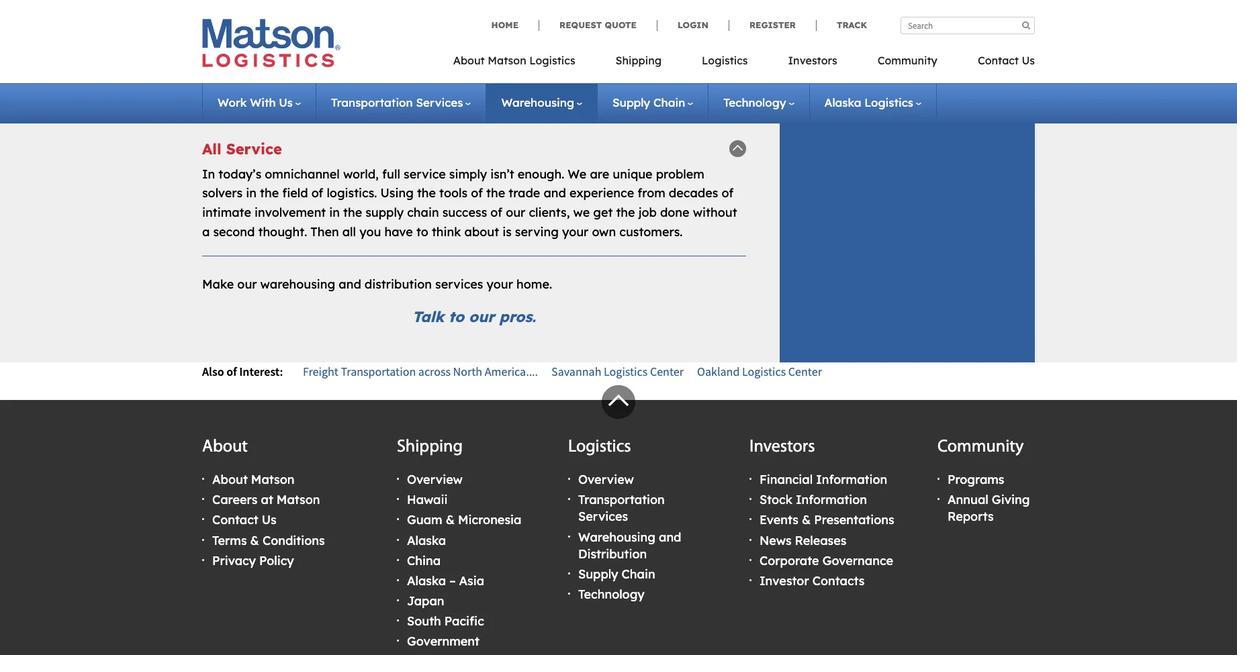 Task type: locate. For each thing, give the bounding box(es) containing it.
1 overview link from the left
[[407, 472, 463, 488]]

1 horizontal spatial technology link
[[724, 95, 795, 110]]

0 vertical spatial from
[[531, 51, 559, 66]]

0 horizontal spatial shipping
[[397, 439, 463, 457]]

1 vertical spatial contact us link
[[212, 513, 277, 528]]

programs annual giving reports
[[948, 472, 1030, 525]]

chain down warehousing and distribution link
[[622, 567, 656, 583]]

300
[[202, 32, 223, 47]]

0 horizontal spatial contact us link
[[212, 513, 277, 528]]

0 horizontal spatial with
[[507, 70, 532, 86]]

port of savannah link
[[583, 12, 685, 28]]

0 horizontal spatial overview
[[407, 472, 463, 488]]

0 vertical spatial your
[[202, 70, 229, 86]]

government link
[[407, 635, 480, 650]]

savannah logistics center
[[552, 364, 684, 380]]

0 vertical spatial technology
[[724, 95, 787, 110]]

1.1
[[263, 51, 278, 66]]

register
[[750, 19, 796, 30]]

own
[[592, 224, 616, 240]]

careers
[[212, 493, 258, 508]]

warehousing
[[502, 95, 575, 110], [579, 530, 656, 545]]

search image
[[1023, 21, 1031, 30]]

with up west
[[700, 51, 725, 66]]

0 horizontal spatial contact
[[212, 513, 259, 528]]

within up percent
[[481, 12, 516, 28]]

investors inside top menu navigation
[[789, 54, 838, 67]]

1 vertical spatial transportation services link
[[579, 493, 665, 525]]

1 vertical spatial contact
[[212, 513, 259, 528]]

0 horizontal spatial overview link
[[407, 472, 463, 488]]

0 horizontal spatial our
[[237, 277, 257, 292]]

services down provide on the top left
[[416, 95, 463, 110]]

matson for careers
[[251, 472, 295, 488]]

a for success
[[202, 224, 210, 240]]

2 overview from the left
[[579, 472, 634, 488]]

you
[[675, 51, 697, 66], [482, 70, 503, 86], [360, 224, 381, 240]]

of up about
[[491, 205, 503, 221]]

information
[[817, 472, 888, 488], [796, 493, 868, 508]]

to right turn
[[608, 70, 620, 86]]

from
[[531, 51, 559, 66], [638, 186, 666, 201]]

we up 300 in the left top of the page
[[202, 12, 221, 28]]

japan
[[407, 594, 445, 610]]

1 vertical spatial transportation
[[341, 364, 416, 380]]

supply chain
[[613, 95, 686, 110]]

contact down careers
[[212, 513, 259, 528]]

contact down search search box
[[978, 54, 1019, 67]]

37.2
[[276, 32, 297, 47]]

think
[[432, 224, 461, 240]]

information up presentations
[[817, 472, 888, 488]]

alaska logistics
[[825, 95, 914, 110]]

distribution
[[579, 547, 647, 562]]

0 vertical spatial million
[[301, 32, 339, 47]]

logistics down day
[[702, 54, 748, 67]]

supply chain link down distribution
[[579, 567, 656, 583]]

in up then at the left top of the page
[[329, 205, 340, 221]]

1 horizontal spatial overview
[[579, 472, 634, 488]]

0 vertical spatial supply
[[613, 95, 651, 110]]

matson down home
[[488, 54, 527, 67]]

1 vertical spatial matson
[[251, 472, 295, 488]]

matson right 'at'
[[277, 493, 320, 508]]

with down about matson logistics
[[507, 70, 532, 86]]

1 vertical spatial us
[[279, 95, 293, 110]]

1 center from the left
[[650, 364, 684, 380]]

2 horizontal spatial &
[[802, 513, 811, 528]]

minutes
[[481, 51, 528, 66]]

lines.
[[420, 90, 450, 105]]

community up programs link
[[938, 439, 1024, 457]]

chain down east-
[[654, 95, 686, 110]]

investor
[[760, 574, 810, 589]]

1 vertical spatial chain
[[622, 567, 656, 583]]

1 horizontal spatial contact us link
[[958, 50, 1036, 77]]

matson inside top menu navigation
[[488, 54, 527, 67]]

1 vertical spatial supply chain link
[[579, 567, 656, 583]]

1 vertical spatial investors
[[750, 439, 816, 457]]

transportation services link for warehousing link
[[331, 95, 471, 110]]

2 vertical spatial a
[[202, 224, 210, 240]]

1 vertical spatial community
[[938, 439, 1024, 457]]

our inside the in today's omnichannel world, full service simply isn't enough. we are unique problem solvers in the field of logistics. using the tools of the trade and experience from decades of intimate involvement in the supply chain success of our clients, we get the job done without a second thought. then all you have to think about is serving your own customers.
[[506, 205, 526, 221]]

information up events & presentations link
[[796, 493, 868, 508]]

0 horizontal spatial to
[[417, 224, 429, 240]]

south
[[239, 90, 271, 105]]

within up day
[[701, 12, 737, 28]]

0 vertical spatial contact us link
[[958, 50, 1036, 77]]

financial information stock information events & presentations news releases corporate governance investor contacts
[[760, 472, 895, 589]]

transportation for freight
[[341, 364, 416, 380]]

request quote link
[[539, 19, 657, 31]]

services inside overview transportation services warehousing and distribution supply chain technology
[[579, 510, 628, 525]]

1 horizontal spatial &
[[446, 513, 455, 528]]

& up "news releases" link
[[802, 513, 811, 528]]

from down u.s.
[[531, 51, 559, 66]]

1 vertical spatial services
[[579, 510, 628, 525]]

1 vertical spatial million
[[281, 51, 320, 66]]

alaska down guam
[[407, 533, 446, 549]]

logistics up backtop image
[[604, 364, 648, 380]]

your inside the in today's omnichannel world, full service simply isn't enough. we are unique problem solvers in the field of logistics. using the tools of the trade and experience from decades of intimate involvement in the supply chain success of our clients, we get the job done without a second thought. then all you have to think about is serving your own customers.
[[562, 224, 589, 240]]

1 horizontal spatial overview link
[[579, 472, 634, 488]]

logistics down backtop image
[[569, 439, 631, 457]]

logistics link
[[682, 50, 768, 77]]

transportation services link down we'll
[[331, 95, 471, 110]]

1 vertical spatial our
[[237, 277, 257, 292]]

is right about
[[503, 224, 512, 240]]

1 vertical spatial technology link
[[579, 587, 645, 603]]

& right guam
[[446, 513, 455, 528]]

us inside top menu navigation
[[1022, 54, 1036, 67]]

track
[[837, 19, 868, 30]]

solvers
[[202, 186, 243, 201]]

a inside the in today's omnichannel world, full service simply isn't enough. we are unique problem solvers in the field of logistics. using the tools of the trade and experience from decades of intimate involvement in the supply chain success of our clients, we get the job done without a second thought. then all you have to think about is serving your own customers.
[[202, 224, 210, 240]]

0 horizontal spatial warehousing
[[260, 277, 335, 292]]

2 horizontal spatial our
[[506, 205, 526, 221]]

from up job
[[638, 186, 666, 201]]

center
[[650, 364, 684, 380], [789, 364, 822, 380]]

1 overview from the left
[[407, 472, 463, 488]]

warehousing inside overview transportation services warehousing and distribution supply chain technology
[[579, 530, 656, 545]]

intimate
[[202, 205, 251, 221]]

your down we
[[562, 224, 589, 240]]

0 vertical spatial alaska
[[825, 95, 862, 110]]

simply
[[449, 166, 487, 182]]

matson
[[488, 54, 527, 67], [251, 472, 295, 488], [277, 493, 320, 508]]

contact us link down careers
[[212, 513, 277, 528]]

1 vertical spatial information
[[796, 493, 868, 508]]

0 vertical spatial matson
[[488, 54, 527, 67]]

within up providing
[[636, 32, 671, 47]]

put
[[253, 12, 272, 28]]

0 horizontal spatial center
[[650, 364, 684, 380]]

1 horizontal spatial center
[[789, 364, 822, 380]]

the down isn't
[[487, 186, 505, 201]]

0 vertical spatial supply chain link
[[613, 95, 694, 110]]

technology link for warehousing link
[[724, 95, 795, 110]]

alaska down investors link
[[825, 95, 862, 110]]

supply chain link down "major"
[[613, 95, 694, 110]]

logistics
[[530, 54, 576, 67], [702, 54, 748, 67], [865, 95, 914, 110], [604, 364, 648, 380], [743, 364, 786, 380], [569, 439, 631, 457]]

track link
[[816, 19, 868, 31]]

us
[[1022, 54, 1036, 67], [279, 95, 293, 110], [262, 513, 277, 528]]

transportation for overview
[[579, 493, 665, 508]]

experience
[[570, 186, 634, 201]]

overview hawaii guam & micronesia alaska china alaska – asia japan south pacific government
[[407, 472, 522, 650]]

is inside the in today's omnichannel world, full service simply isn't enough. we are unique problem solvers in the field of logistics. using the tools of the trade and experience from decades of intimate involvement in the supply chain success of our clients, we get the job done without a second thought. then all you have to think about is serving your own customers.
[[503, 224, 512, 240]]

about matson logistics
[[453, 54, 576, 67]]

technology down distribution
[[579, 587, 645, 603]]

our down "trade"
[[506, 205, 526, 221]]

0 vertical spatial about
[[453, 54, 485, 67]]

0 vertical spatial with
[[700, 51, 725, 66]]

matson up 'at'
[[251, 472, 295, 488]]

customers.
[[620, 224, 683, 240]]

the up residents,
[[396, 12, 414, 28]]

about for about matson logistics
[[453, 54, 485, 67]]

warehousing and distribution link
[[579, 530, 682, 562]]

supply inside overview transportation services warehousing and distribution supply chain technology
[[579, 567, 619, 583]]

community inside top menu navigation
[[878, 54, 938, 67]]

2 horizontal spatial your
[[562, 224, 589, 240]]

the up quick
[[562, 51, 581, 66]]

services
[[435, 277, 483, 292]]

to
[[608, 70, 620, 86], [417, 224, 429, 240], [449, 308, 464, 326]]

the down "logistics." at the top left of page
[[343, 205, 362, 221]]

the
[[276, 12, 295, 28], [396, 12, 414, 28], [509, 32, 528, 47], [562, 51, 581, 66], [260, 186, 279, 201], [417, 186, 436, 201], [487, 186, 505, 201], [343, 205, 362, 221], [617, 205, 635, 221]]

oakland logistics center
[[697, 364, 822, 380]]

overview inside overview hawaii guam & micronesia alaska china alaska – asia japan south pacific government
[[407, 472, 463, 488]]

contact inside top menu navigation
[[978, 54, 1019, 67]]

alaska up 'japan' link
[[407, 574, 446, 589]]

and inside the in today's omnichannel world, full service simply isn't enough. we are unique problem solvers in the field of logistics. using the tools of the trade and experience from decades of intimate involvement in the supply chain success of our clients, we get the job done without a second thought. then all you have to think about is serving your own customers.
[[544, 186, 566, 201]]

make our warehousing and distribution services your home.
[[202, 277, 552, 292]]

transportation services link
[[331, 95, 471, 110], [579, 493, 665, 525]]

services
[[416, 95, 463, 110], [579, 510, 628, 525]]

transportation up warehousing and distribution link
[[579, 493, 665, 508]]

warehousing down thought.
[[260, 277, 335, 292]]

we left are
[[568, 166, 587, 182]]

supply chain link for technology link associated with warehousing and distribution link
[[579, 567, 656, 583]]

None search field
[[901, 17, 1036, 34]]

0 vertical spatial in
[[246, 186, 257, 201]]

work
[[218, 95, 247, 110]]

a left quick
[[535, 70, 543, 86]]

shipping up "major"
[[616, 54, 662, 67]]

drive.
[[202, 51, 235, 66]]

in down today's
[[246, 186, 257, 201]]

the up 37.2
[[276, 12, 295, 28]]

supply chain link for technology link for warehousing link
[[613, 95, 694, 110]]

supply
[[613, 95, 651, 110], [579, 567, 619, 583]]

0 vertical spatial chain
[[654, 95, 686, 110]]

about up about matson link
[[202, 439, 248, 457]]

your left the 'home.'
[[487, 277, 513, 292]]

about inside top menu navigation
[[453, 54, 485, 67]]

top menu navigation
[[453, 50, 1036, 77]]

2 vertical spatial you
[[360, 224, 381, 240]]

our right make
[[237, 277, 257, 292]]

about down percent
[[453, 54, 485, 67]]

technology inside overview transportation services warehousing and distribution supply chain technology
[[579, 587, 645, 603]]

0 horizontal spatial from
[[531, 51, 559, 66]]

us up terms & conditions link
[[262, 513, 277, 528]]

about matson logistics link
[[453, 50, 596, 77]]

2 center from the left
[[789, 364, 822, 380]]

community up alaska logistics link
[[878, 54, 938, 67]]

contact us link down search search box
[[958, 50, 1036, 77]]

footer
[[0, 386, 1238, 656]]

0 horizontal spatial technology link
[[579, 587, 645, 603]]

us down search image
[[1022, 54, 1036, 67]]

section
[[763, 0, 1052, 363]]

1 horizontal spatial transportation services link
[[579, 493, 665, 525]]

port
[[583, 12, 608, 28]]

1 vertical spatial to
[[417, 224, 429, 240]]

–
[[450, 574, 456, 589]]

0 horizontal spatial transportation services link
[[331, 95, 471, 110]]

1 horizontal spatial a
[[535, 70, 543, 86]]

pros.
[[500, 308, 536, 326]]

technology down top menu navigation
[[724, 95, 787, 110]]

a for with
[[535, 70, 543, 86]]

north-
[[202, 90, 239, 105]]

in
[[246, 186, 257, 201], [329, 205, 340, 221]]

also of interest:
[[202, 364, 283, 380]]

warehousing down quick
[[502, 95, 575, 110]]

investors
[[789, 54, 838, 67], [750, 439, 816, 457]]

1 horizontal spatial our
[[469, 308, 495, 326]]

1 horizontal spatial from
[[638, 186, 666, 201]]

we
[[574, 205, 590, 221]]

overview inside overview transportation services warehousing and distribution supply chain technology
[[579, 472, 634, 488]]

0 horizontal spatial you
[[360, 224, 381, 240]]

million up sq.
[[301, 32, 339, 47]]

2 horizontal spatial you
[[675, 51, 697, 66]]

within
[[481, 12, 516, 28], [701, 12, 737, 28], [636, 32, 671, 47]]

1 horizontal spatial services
[[579, 510, 628, 525]]

terms
[[212, 533, 247, 549]]

2 overview link from the left
[[579, 472, 634, 488]]

isn't
[[491, 166, 515, 182]]

investors down track link
[[789, 54, 838, 67]]

warehousing up distribution
[[579, 530, 656, 545]]

technology link down top menu navigation
[[724, 95, 795, 110]]

0 vertical spatial warehousing
[[502, 95, 575, 110]]

with
[[700, 51, 725, 66], [507, 70, 532, 86]]

transportation left across in the bottom of the page
[[341, 364, 416, 380]]

0 horizontal spatial us
[[262, 513, 277, 528]]

transportation down 'transloading.'
[[331, 95, 413, 110]]

1 horizontal spatial contact
[[978, 54, 1019, 67]]

you inside the in today's omnichannel world, full service simply isn't enough. we are unique problem solvers in the field of logistics. using the tools of the trade and experience from decades of intimate involvement in the supply chain success of our clients, we get the job done without a second thought. then all you have to think about is serving your own customers.
[[360, 224, 381, 240]]

& inside financial information stock information events & presentations news releases corporate governance investor contacts
[[802, 513, 811, 528]]

0 vertical spatial investors
[[789, 54, 838, 67]]

serving
[[515, 224, 559, 240]]

opportunities
[[298, 12, 377, 28]]

overview for transportation
[[579, 472, 634, 488]]

2 vertical spatial us
[[262, 513, 277, 528]]

1 horizontal spatial you
[[482, 70, 503, 86]]

and inside overview transportation services warehousing and distribution supply chain technology
[[659, 530, 682, 545]]

savannah up providing
[[627, 12, 685, 28]]

us inside the about matson careers at matson contact us terms & conditions privacy policy
[[262, 513, 277, 528]]

2 vertical spatial your
[[487, 277, 513, 292]]

of right also
[[227, 364, 237, 380]]

0 vertical spatial transportation services link
[[331, 95, 471, 110]]

logistics.
[[327, 186, 377, 201]]

logistics down the 'community' link
[[865, 95, 914, 110]]

technology link down distribution
[[579, 587, 645, 603]]

68
[[428, 32, 442, 47]]

of right the field
[[312, 186, 324, 201]]

about up careers
[[212, 472, 248, 488]]

Search search field
[[901, 17, 1036, 34]]

to right talk at the left
[[449, 308, 464, 326]]

population
[[557, 32, 620, 47]]

& inside overview hawaii guam & micronesia alaska china alaska – asia japan south pacific government
[[446, 513, 455, 528]]

miles
[[227, 32, 257, 47]]

2 vertical spatial transportation
[[579, 493, 665, 508]]

financial information link
[[760, 472, 888, 488]]

1 vertical spatial alaska
[[407, 533, 446, 549]]

transportation services link up warehousing and distribution link
[[579, 493, 665, 525]]

1 horizontal spatial warehousing
[[374, 51, 449, 66]]

shipping link
[[596, 50, 682, 77]]

warehousing up we'll
[[374, 51, 449, 66]]

a
[[675, 32, 682, 47], [535, 70, 543, 86], [202, 224, 210, 240]]

of up residents,
[[380, 12, 392, 28]]

alaska
[[825, 95, 862, 110], [407, 533, 446, 549], [407, 574, 446, 589]]

shipping up hawaii link
[[397, 439, 463, 457]]

you right the all
[[360, 224, 381, 240]]

investors up financial
[[750, 439, 816, 457]]

0 vertical spatial transportation
[[331, 95, 413, 110]]

1 vertical spatial warehousing
[[579, 530, 656, 545]]

overview
[[407, 472, 463, 488], [579, 472, 634, 488]]

1 vertical spatial in
[[329, 205, 340, 221]]

a left second
[[202, 224, 210, 240]]

of
[[380, 12, 392, 28], [611, 12, 623, 28], [260, 32, 272, 47], [494, 32, 506, 47], [359, 51, 370, 66], [312, 186, 324, 201], [471, 186, 483, 201], [722, 186, 734, 201], [491, 205, 503, 221], [227, 364, 237, 380]]

to down chain
[[417, 224, 429, 240]]

giving
[[992, 493, 1030, 508]]

1 horizontal spatial shipping
[[616, 54, 662, 67]]

our
[[506, 205, 526, 221], [237, 277, 257, 292], [469, 308, 495, 326]]

0 vertical spatial services
[[416, 95, 463, 110]]

about inside the about matson careers at matson contact us terms & conditions privacy policy
[[212, 472, 248, 488]]

to inside the is within 300 miles of 37.2 million residents, and 68 percent of the u.s. population is within a two-day drive. our 1.1 million sq. ft. of warehousing is 15 minutes from the port, providing you with your best choice for transloading. we'll provide you with a quick turn to major east-west and north-south highways or through rail lines.
[[608, 70, 620, 86]]

transportation inside overview transportation services warehousing and distribution supply chain technology
[[579, 493, 665, 508]]

supply down "major"
[[613, 95, 651, 110]]

a down login link in the top of the page
[[675, 32, 682, 47]]

is down quote
[[623, 32, 633, 47]]

1 vertical spatial technology
[[579, 587, 645, 603]]

of right port
[[611, 12, 623, 28]]

2 horizontal spatial a
[[675, 32, 682, 47]]

1 vertical spatial about
[[202, 439, 248, 457]]

the left the field
[[260, 186, 279, 201]]

investors link
[[768, 50, 858, 77]]

savannah right america....
[[552, 364, 602, 380]]

all
[[202, 140, 222, 159]]

the
[[559, 12, 580, 28]]

0 vertical spatial our
[[506, 205, 526, 221]]

services up distribution
[[579, 510, 628, 525]]

transportation
[[331, 95, 413, 110], [341, 364, 416, 380], [579, 493, 665, 508]]

2 vertical spatial our
[[469, 308, 495, 326]]

0 horizontal spatial services
[[416, 95, 463, 110]]

1 vertical spatial from
[[638, 186, 666, 201]]

0 vertical spatial we
[[202, 12, 221, 28]]

savannah
[[627, 12, 685, 28], [552, 364, 602, 380]]

you up east-
[[675, 51, 697, 66]]

percent
[[446, 32, 490, 47]]

us right with
[[279, 95, 293, 110]]

technology link for warehousing and distribution link
[[579, 587, 645, 603]]

1 vertical spatial your
[[562, 224, 589, 240]]

& up privacy policy "link"
[[250, 533, 259, 549]]

our left the pros. on the left top of page
[[469, 308, 495, 326]]

clients,
[[529, 205, 570, 221]]



Task type: vqa. For each thing, say whether or not it's contained in the screenshot.
Shipping link
yes



Task type: describe. For each thing, give the bounding box(es) containing it.
help
[[224, 12, 249, 28]]

2 vertical spatial matson
[[277, 493, 320, 508]]

are
[[590, 166, 610, 182]]

residents,
[[342, 32, 399, 47]]

problem
[[656, 166, 705, 182]]

chain inside overview transportation services warehousing and distribution supply chain technology
[[622, 567, 656, 583]]

logistics up quick
[[530, 54, 576, 67]]

get
[[594, 205, 613, 221]]

tools
[[440, 186, 468, 201]]

2 vertical spatial alaska
[[407, 574, 446, 589]]

the down service
[[417, 186, 436, 201]]

all service
[[202, 140, 282, 159]]

1 horizontal spatial within
[[636, 32, 671, 47]]

make
[[202, 277, 234, 292]]

0 vertical spatial information
[[817, 472, 888, 488]]

matson logistics image
[[202, 19, 341, 67]]

asia
[[459, 574, 485, 589]]

west
[[692, 70, 719, 86]]

to inside the in today's omnichannel world, full service simply isn't enough. we are unique problem solvers in the field of logistics. using the tools of the trade and experience from decades of intimate involvement in the supply chain success of our clients, we get the job done without a second thought. then all you have to think about is serving your own customers.
[[417, 224, 429, 240]]

omnichannel
[[265, 166, 340, 182]]

turn
[[581, 70, 605, 86]]

field
[[282, 186, 308, 201]]

about for about matson careers at matson contact us terms & conditions privacy policy
[[212, 472, 248, 488]]

1 horizontal spatial community
[[938, 439, 1024, 457]]

shipping inside shipping 'link'
[[616, 54, 662, 67]]

hawaii
[[407, 493, 448, 508]]

then
[[311, 224, 339, 240]]

work with us
[[218, 95, 293, 110]]

freight transportation across north america.... link
[[303, 364, 538, 380]]

1 vertical spatial warehousing
[[260, 277, 335, 292]]

corporate
[[760, 554, 820, 569]]

choice
[[261, 70, 299, 86]]

we help put the opportunities of the southeast within reach. the port of savannah
[[202, 12, 685, 28]]

also
[[202, 364, 224, 380]]

1 horizontal spatial to
[[449, 308, 464, 326]]

in
[[202, 166, 215, 182]]

0 horizontal spatial in
[[246, 186, 257, 201]]

about for about
[[202, 439, 248, 457]]

0 vertical spatial a
[[675, 32, 682, 47]]

all
[[343, 224, 356, 240]]

success
[[443, 205, 487, 221]]

home
[[492, 19, 519, 30]]

north
[[453, 364, 483, 380]]

of up without
[[722, 186, 734, 201]]

1 vertical spatial shipping
[[397, 439, 463, 457]]

policy
[[259, 554, 294, 569]]

have
[[385, 224, 413, 240]]

terms & conditions link
[[212, 533, 325, 549]]

service
[[226, 140, 282, 159]]

transportation services link for warehousing and distribution link
[[579, 493, 665, 525]]

governance
[[823, 554, 894, 569]]

matson for logistics
[[488, 54, 527, 67]]

of right "ft."
[[359, 51, 370, 66]]

about
[[465, 224, 499, 240]]

without
[[693, 205, 738, 221]]

japan link
[[407, 594, 445, 610]]

world,
[[343, 166, 379, 182]]

home link
[[492, 19, 539, 31]]

in today's omnichannel world, full service simply isn't enough. we are unique problem solvers in the field of logistics. using the tools of the trade and experience from decades of intimate involvement in the supply chain success of our clients, we get the job done without a second thought. then all you have to think about is serving your own customers.
[[202, 166, 738, 240]]

request
[[560, 19, 602, 30]]

thought.
[[258, 224, 307, 240]]

logistics right oakland
[[743, 364, 786, 380]]

0 vertical spatial you
[[675, 51, 697, 66]]

1 horizontal spatial us
[[279, 95, 293, 110]]

is left 15
[[452, 51, 461, 66]]

0 vertical spatial savannah
[[627, 12, 685, 28]]

guam & micronesia link
[[407, 513, 522, 528]]

1 horizontal spatial your
[[487, 277, 513, 292]]

enough.
[[518, 166, 565, 182]]

center for oakland logistics center
[[789, 364, 822, 380]]

1 horizontal spatial with
[[700, 51, 725, 66]]

distribution
[[365, 277, 432, 292]]

alaska link
[[407, 533, 446, 549]]

china link
[[407, 554, 441, 569]]

backtop image
[[730, 141, 747, 157]]

overview link for shipping
[[407, 472, 463, 488]]

backtop image
[[602, 386, 636, 419]]

job
[[639, 205, 657, 221]]

the down the home link
[[509, 32, 528, 47]]

is within 300 miles of 37.2 million residents, and 68 percent of the u.s. population is within a two-day drive. our 1.1 million sq. ft. of warehousing is 15 minutes from the port, providing you with your best choice for transloading. we'll provide you with a quick turn to major east-west and north-south highways or through rail lines.
[[202, 12, 744, 105]]

pacific
[[445, 614, 484, 630]]

transloading.
[[322, 70, 399, 86]]

through
[[349, 90, 395, 105]]

login
[[678, 19, 709, 30]]

news
[[760, 533, 792, 549]]

talk to our pros.
[[413, 308, 536, 326]]

government
[[407, 635, 480, 650]]

0 horizontal spatial warehousing
[[502, 95, 575, 110]]

center for savannah logistics center
[[650, 364, 684, 380]]

& inside the about matson careers at matson contact us terms & conditions privacy policy
[[250, 533, 259, 549]]

overview for hawaii
[[407, 472, 463, 488]]

of down simply on the top of the page
[[471, 186, 483, 201]]

china
[[407, 554, 441, 569]]

about matson careers at matson contact us terms & conditions privacy policy
[[212, 472, 325, 569]]

u.s.
[[531, 32, 553, 47]]

0 horizontal spatial within
[[481, 12, 516, 28]]

investor contacts link
[[760, 574, 865, 589]]

reports
[[948, 510, 994, 525]]

programs
[[948, 472, 1005, 488]]

contact inside the about matson careers at matson contact us terms & conditions privacy policy
[[212, 513, 259, 528]]

1 vertical spatial savannah
[[552, 364, 602, 380]]

across
[[419, 364, 451, 380]]

from inside the in today's omnichannel world, full service simply isn't enough. we are unique problem solvers in the field of logistics. using the tools of the trade and experience from decades of intimate involvement in the supply chain success of our clients, we get the job done without a second thought. then all you have to think about is serving your own customers.
[[638, 186, 666, 201]]

from inside the is within 300 miles of 37.2 million residents, and 68 percent of the u.s. population is within a two-day drive. our 1.1 million sq. ft. of warehousing is 15 minutes from the port, providing you with your best choice for transloading. we'll provide you with a quick turn to major east-west and north-south highways or through rail lines.
[[531, 51, 559, 66]]

register link
[[729, 19, 816, 31]]

rail
[[398, 90, 417, 105]]

footer containing about
[[0, 386, 1238, 656]]

hawaii link
[[407, 493, 448, 508]]

of down put
[[260, 32, 272, 47]]

request quote
[[560, 19, 637, 30]]

the left job
[[617, 205, 635, 221]]

1 vertical spatial with
[[507, 70, 532, 86]]

your inside the is within 300 miles of 37.2 million residents, and 68 percent of the u.s. population is within a two-day drive. our 1.1 million sq. ft. of warehousing is 15 minutes from the port, providing you with your best choice for transloading. we'll provide you with a quick turn to major east-west and north-south highways or through rail lines.
[[202, 70, 229, 86]]

news releases link
[[760, 533, 847, 549]]

transportation services
[[331, 95, 463, 110]]

freight
[[303, 364, 339, 380]]

careers at matson link
[[212, 493, 320, 508]]

we'll
[[402, 70, 430, 86]]

using
[[381, 186, 414, 201]]

today's
[[219, 166, 262, 182]]

is up two-
[[689, 12, 698, 28]]

south pacific link
[[407, 614, 484, 630]]

2 horizontal spatial within
[[701, 12, 737, 28]]

of down home
[[494, 32, 506, 47]]

warehousing inside the is within 300 miles of 37.2 million residents, and 68 percent of the u.s. population is within a two-day drive. our 1.1 million sq. ft. of warehousing is 15 minutes from the port, providing you with your best choice for transloading. we'll provide you with a quick turn to major east-west and north-south highways or through rail lines.
[[374, 51, 449, 66]]

ft.
[[343, 51, 355, 66]]

done
[[660, 205, 690, 221]]

for
[[302, 70, 319, 86]]

we inside the in today's omnichannel world, full service simply isn't enough. we are unique problem solvers in the field of logistics. using the tools of the trade and experience from decades of intimate involvement in the supply chain success of our clients, we get the job done without a second thought. then all you have to think about is serving your own customers.
[[568, 166, 587, 182]]

second
[[213, 224, 255, 240]]

sq.
[[323, 51, 340, 66]]

overview link for logistics
[[579, 472, 634, 488]]

micronesia
[[458, 513, 522, 528]]

programs link
[[948, 472, 1005, 488]]



